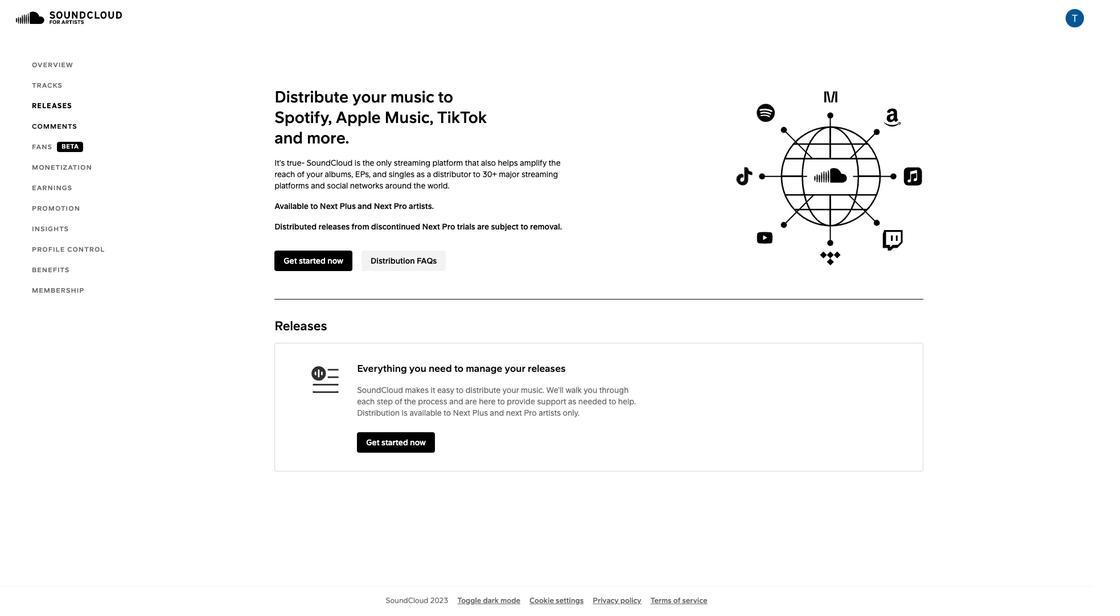 Task type: locate. For each thing, give the bounding box(es) containing it.
removal.
[[530, 222, 562, 231]]

your up apple
[[353, 87, 387, 107]]

1 horizontal spatial of
[[395, 397, 403, 406]]

pro down around
[[394, 202, 407, 211]]

get started now down distributed
[[284, 256, 344, 265]]

soundcloud for soundcloud 2023
[[386, 597, 429, 605]]

next
[[506, 408, 522, 418]]

soundcloud makes it easy to distribute your music. we'll walk you through each step of the process and are here to provide support as needed to help. distribution is available to next plus and next pro artists only.
[[357, 386, 636, 418]]

1 vertical spatial soundcloud
[[357, 386, 403, 395]]

0 vertical spatial streaming
[[394, 158, 431, 168]]

world.
[[428, 181, 450, 190]]

0 horizontal spatial streaming
[[394, 158, 431, 168]]

and down easy
[[450, 397, 464, 406]]

get started now down available
[[366, 438, 426, 447]]

around
[[386, 181, 412, 190]]

pro inside 'soundcloud makes it easy to distribute your music. we'll walk you through each step of the process and are here to provide support as needed to help. distribution is available to next plus and next pro artists only.'
[[524, 408, 537, 418]]

are right trials
[[478, 222, 490, 231]]

get started now link
[[284, 255, 344, 267], [366, 437, 426, 448]]

1 horizontal spatial get started now button
[[357, 432, 435, 453]]

pro
[[394, 202, 407, 211], [442, 222, 456, 231], [524, 408, 537, 418]]

of right 'step'
[[395, 397, 403, 406]]

monetization
[[32, 164, 92, 171]]

to
[[438, 87, 454, 107], [473, 170, 481, 179], [311, 202, 318, 211], [521, 222, 529, 231], [455, 363, 464, 374], [457, 386, 464, 395], [498, 397, 505, 406], [609, 397, 617, 406], [444, 408, 451, 418]]

pro left trials
[[442, 222, 456, 231]]

1 vertical spatial releases
[[275, 318, 327, 333]]

get started now button
[[275, 251, 353, 271], [357, 432, 435, 453]]

distribution faqs button
[[362, 251, 446, 271]]

1 horizontal spatial streaming
[[522, 170, 558, 179]]

next up discontinued
[[374, 202, 392, 211]]

2 vertical spatial of
[[674, 597, 681, 605]]

started
[[299, 256, 326, 265], [382, 438, 408, 447]]

0 horizontal spatial are
[[466, 397, 477, 406]]

1 vertical spatial are
[[466, 397, 477, 406]]

terms of service
[[651, 597, 708, 605]]

overview
[[32, 61, 73, 69]]

cookie settings
[[530, 597, 584, 605]]

get down distributed
[[284, 256, 297, 265]]

2 vertical spatial pro
[[524, 408, 537, 418]]

1 vertical spatial releases
[[528, 363, 566, 374]]

true-
[[287, 158, 305, 168]]

is inside 'soundcloud makes it easy to distribute your music. we'll walk you through each step of the process and are here to provide support as needed to help. distribution is available to next plus and next pro artists only.'
[[402, 408, 408, 418]]

the
[[363, 158, 375, 168], [549, 158, 561, 168], [414, 181, 426, 190], [404, 397, 416, 406]]

to down through
[[609, 397, 617, 406]]

cookie
[[530, 597, 554, 605]]

easy
[[438, 386, 455, 395]]

mode
[[501, 597, 521, 605]]

toggle
[[458, 597, 482, 605]]

get started now
[[284, 256, 344, 265], [366, 438, 426, 447]]

1 horizontal spatial started
[[382, 438, 408, 447]]

2 vertical spatial soundcloud
[[386, 597, 429, 605]]

1 horizontal spatial is
[[402, 408, 408, 418]]

is inside it's true- soundcloud is the only streaming platform that also helps amplify the reach of your albums, eps, and singles as a distributor to 30+ major streaming platforms and social networks around the world.
[[355, 158, 361, 168]]

1 vertical spatial distribution
[[357, 408, 400, 418]]

to inside it's true- soundcloud is the only streaming platform that also helps amplify the reach of your albums, eps, and singles as a distributor to 30+ major streaming platforms and social networks around the world.
[[473, 170, 481, 179]]

are left here
[[466, 397, 477, 406]]

fans
[[32, 143, 52, 151]]

2 horizontal spatial pro
[[524, 408, 537, 418]]

everything
[[357, 363, 407, 374]]

to down that
[[473, 170, 481, 179]]

0 vertical spatial you
[[410, 363, 427, 374]]

0 horizontal spatial pro
[[394, 202, 407, 211]]

it's
[[275, 158, 285, 168]]

to right easy
[[457, 386, 464, 395]]

1 horizontal spatial get
[[366, 438, 380, 447]]

the inside 'soundcloud makes it easy to distribute your music. we'll walk you through each step of the process and are here to provide support as needed to help. distribution is available to next plus and next pro artists only.'
[[404, 397, 416, 406]]

promotion link
[[0, 198, 105, 219]]

your up 'provide'
[[503, 386, 519, 395]]

now
[[328, 256, 344, 265], [410, 438, 426, 447]]

profile
[[32, 246, 65, 254]]

soundcloud left '2023' on the left of page
[[386, 597, 429, 605]]

available to next plus and next pro artists.
[[275, 202, 434, 211]]

1 vertical spatial plus
[[473, 408, 488, 418]]

of
[[297, 170, 305, 179], [395, 397, 403, 406], [674, 597, 681, 605]]

as left a at the top
[[417, 170, 425, 179]]

from
[[352, 222, 369, 231]]

releases
[[32, 102, 72, 110], [275, 318, 327, 333]]

started down 'step'
[[382, 438, 408, 447]]

1 vertical spatial pro
[[442, 222, 456, 231]]

plus
[[340, 202, 356, 211], [473, 408, 488, 418]]

is left available
[[402, 408, 408, 418]]

0 vertical spatial now
[[328, 256, 344, 265]]

overview link
[[0, 55, 105, 75]]

and left social
[[311, 181, 325, 190]]

more.
[[307, 128, 349, 148]]

1 horizontal spatial you
[[584, 386, 598, 395]]

we'll
[[547, 386, 564, 395]]

0 vertical spatial get started now
[[284, 256, 344, 265]]

1 vertical spatial now
[[410, 438, 426, 447]]

0 vertical spatial get started now link
[[284, 255, 344, 267]]

1 vertical spatial is
[[402, 408, 408, 418]]

1 horizontal spatial now
[[410, 438, 426, 447]]

1 horizontal spatial plus
[[473, 408, 488, 418]]

earnings link
[[0, 178, 105, 198]]

and down 'spotify,'
[[275, 128, 303, 148]]

1 vertical spatial started
[[382, 438, 408, 447]]

faqs
[[417, 256, 437, 265]]

0 vertical spatial distribution
[[371, 256, 415, 265]]

now for get started now "link" related to top 'get started now' button
[[328, 256, 344, 265]]

0 horizontal spatial get started now link
[[284, 255, 344, 267]]

0 horizontal spatial started
[[299, 256, 326, 265]]

1 horizontal spatial get started now link
[[366, 437, 426, 448]]

soundcloud up 'step'
[[357, 386, 403, 395]]

your left albums,
[[307, 170, 323, 179]]

list of tracks logo image
[[312, 366, 339, 394]]

0 vertical spatial started
[[299, 256, 326, 265]]

0 horizontal spatial is
[[355, 158, 361, 168]]

0 horizontal spatial releases
[[32, 102, 72, 110]]

0 horizontal spatial get
[[284, 256, 297, 265]]

your inside 'soundcloud makes it easy to distribute your music. we'll walk you through each step of the process and are here to provide support as needed to help. distribution is available to next plus and next pro artists only.'
[[503, 386, 519, 395]]

next inside 'soundcloud makes it easy to distribute your music. we'll walk you through each step of the process and are here to provide support as needed to help. distribution is available to next plus and next pro artists only.'
[[453, 408, 471, 418]]

spotify,
[[275, 108, 332, 127]]

of inside it's true- soundcloud is the only streaming platform that also helps amplify the reach of your albums, eps, and singles as a distributor to 30+ major streaming platforms and social networks around the world.
[[297, 170, 305, 179]]

1 vertical spatial you
[[584, 386, 598, 395]]

streaming
[[394, 158, 431, 168], [522, 170, 558, 179]]

0 vertical spatial releases
[[319, 222, 350, 231]]

0 vertical spatial is
[[355, 158, 361, 168]]

get started now link down available
[[366, 437, 426, 448]]

you up needed
[[584, 386, 598, 395]]

0 vertical spatial plus
[[340, 202, 356, 211]]

to up tiktok
[[438, 87, 454, 107]]

0 horizontal spatial plus
[[340, 202, 356, 211]]

support
[[537, 397, 567, 406]]

1 horizontal spatial releases
[[528, 363, 566, 374]]

distribution inside 'soundcloud makes it easy to distribute your music. we'll walk you through each step of the process and are here to provide support as needed to help. distribution is available to next plus and next pro artists only.'
[[357, 408, 400, 418]]

makes
[[405, 386, 429, 395]]

1 vertical spatial get started now link
[[366, 437, 426, 448]]

music.
[[521, 386, 545, 395]]

terms of service link
[[651, 596, 708, 606]]

get down each
[[366, 438, 380, 447]]

1 vertical spatial as
[[569, 397, 577, 406]]

soundcloud up albums,
[[307, 158, 353, 168]]

0 vertical spatial soundcloud
[[307, 158, 353, 168]]

process
[[418, 397, 448, 406]]

1 horizontal spatial as
[[569, 397, 577, 406]]

0 vertical spatial get
[[284, 256, 297, 265]]

1 vertical spatial streaming
[[522, 170, 558, 179]]

and inside distribute your music to spotify, apple music, tiktok and more.
[[275, 128, 303, 148]]

your inside it's true- soundcloud is the only streaming platform that also helps amplify the reach of your albums, eps, and singles as a distributor to 30+ major streaming platforms and social networks around the world.
[[307, 170, 323, 179]]

as up only.
[[569, 397, 577, 406]]

available
[[410, 408, 442, 418]]

0 horizontal spatial of
[[297, 170, 305, 179]]

1 horizontal spatial releases
[[275, 318, 327, 333]]

soundcloud
[[307, 158, 353, 168], [357, 386, 403, 395], [386, 597, 429, 605]]

next down easy
[[453, 408, 471, 418]]

you up makes
[[410, 363, 427, 374]]

1 vertical spatial get started now
[[366, 438, 426, 447]]

to inside distribute your music to spotify, apple music, tiktok and more.
[[438, 87, 454, 107]]

only.
[[563, 408, 580, 418]]

1 vertical spatial of
[[395, 397, 403, 406]]

music,
[[385, 108, 434, 127]]

1 horizontal spatial pro
[[442, 222, 456, 231]]

distribution
[[371, 256, 415, 265], [357, 408, 400, 418]]

plus down social
[[340, 202, 356, 211]]

the down makes
[[404, 397, 416, 406]]

started down distributed
[[299, 256, 326, 265]]

get started now button down distributed
[[275, 251, 353, 271]]

1 horizontal spatial are
[[478, 222, 490, 231]]

get started now button down available
[[357, 432, 435, 453]]

soundcloud inside 'soundcloud makes it easy to distribute your music. we'll walk you through each step of the process and are here to provide support as needed to help. distribution is available to next plus and next pro artists only.'
[[357, 386, 403, 395]]

0 horizontal spatial now
[[328, 256, 344, 265]]

it's true- soundcloud is the only streaming platform that also helps amplify the reach of your albums, eps, and singles as a distributor to 30+ major streaming platforms and social networks around the world.
[[275, 158, 561, 190]]

0 vertical spatial as
[[417, 170, 425, 179]]

everything you need to manage your releases
[[357, 363, 566, 374]]

of inside 'soundcloud makes it easy to distribute your music. we'll walk you through each step of the process and are here to provide support as needed to help. distribution is available to next plus and next pro artists only.'
[[395, 397, 403, 406]]

pro down 'provide'
[[524, 408, 537, 418]]

of down true-
[[297, 170, 305, 179]]

music
[[391, 87, 435, 107]]

privacy policy
[[593, 597, 642, 605]]

get started now link for top 'get started now' button
[[284, 255, 344, 267]]

1 vertical spatial get started now button
[[357, 432, 435, 453]]

streaming up singles
[[394, 158, 431, 168]]

0 vertical spatial of
[[297, 170, 305, 179]]

0 vertical spatial get started now button
[[275, 251, 353, 271]]

as inside 'soundcloud makes it easy to distribute your music. we'll walk you through each step of the process and are here to provide support as needed to help. distribution is available to next plus and next pro artists only.'
[[569, 397, 577, 406]]

releases up we'll
[[528, 363, 566, 374]]

plus down here
[[473, 408, 488, 418]]

promotion
[[32, 205, 80, 213]]

is up eps,
[[355, 158, 361, 168]]

2 horizontal spatial of
[[674, 597, 681, 605]]

to right subject
[[521, 222, 529, 231]]

tiktok
[[438, 108, 487, 127]]

of for everything you need to manage your releases
[[395, 397, 403, 406]]

releases left from
[[319, 222, 350, 231]]

0 horizontal spatial get started now button
[[275, 251, 353, 271]]

releases
[[319, 222, 350, 231], [528, 363, 566, 374]]

distribution inside "link"
[[371, 256, 415, 265]]

get started now link down distributed
[[284, 255, 344, 267]]

and down "networks"
[[358, 202, 372, 211]]

profile control link
[[0, 239, 105, 260]]

streaming down amplify
[[522, 170, 558, 179]]

1 vertical spatial get
[[366, 438, 380, 447]]

as
[[417, 170, 425, 179], [569, 397, 577, 406]]

0 horizontal spatial as
[[417, 170, 425, 179]]

0 vertical spatial pro
[[394, 202, 407, 211]]

of right terms
[[674, 597, 681, 605]]

distribution down 'step'
[[357, 408, 400, 418]]

soundcloud 2023
[[386, 597, 449, 605]]

toggle dark mode
[[458, 597, 521, 605]]

0 horizontal spatial get started now
[[284, 256, 344, 265]]

0 vertical spatial are
[[478, 222, 490, 231]]

insights
[[32, 225, 69, 233]]

distribution left faqs
[[371, 256, 415, 265]]



Task type: describe. For each thing, give the bounding box(es) containing it.
through
[[600, 386, 629, 395]]

a
[[427, 170, 431, 179]]

of inside "terms of service" link
[[674, 597, 681, 605]]

membership link
[[0, 280, 105, 301]]

here
[[479, 397, 496, 406]]

distribute
[[466, 386, 501, 395]]

to down process
[[444, 408, 451, 418]]

0 horizontal spatial you
[[410, 363, 427, 374]]

terms
[[651, 597, 672, 605]]

benefits
[[32, 266, 70, 274]]

membership
[[32, 287, 85, 295]]

eps,
[[355, 170, 371, 179]]

soundcloud for artists image
[[16, 11, 122, 24]]

artists
[[539, 408, 561, 418]]

profile control
[[32, 246, 105, 254]]

distributed releases from discontinued next pro trials are subject to removal.
[[275, 222, 562, 231]]

distribution faqs
[[371, 256, 437, 265]]

dark
[[483, 597, 499, 605]]

get for get started now "link" associated with the right 'get started now' button
[[366, 438, 380, 447]]

amplify
[[520, 158, 547, 168]]

earnings
[[32, 184, 72, 192]]

beta
[[62, 143, 79, 150]]

plus inside 'soundcloud makes it easy to distribute your music. we'll walk you through each step of the process and are here to provide support as needed to help. distribution is available to next plus and next pro artists only.'
[[473, 408, 488, 418]]

step
[[377, 397, 393, 406]]

comments link
[[0, 116, 105, 137]]

30+
[[483, 170, 497, 179]]

insights link
[[0, 219, 105, 239]]

distribution icon image
[[734, 87, 924, 269]]

distributor
[[433, 170, 471, 179]]

are inside 'soundcloud makes it easy to distribute your music. we'll walk you through each step of the process and are here to provide support as needed to help. distribution is available to next plus and next pro artists only.'
[[466, 397, 477, 406]]

albums,
[[325, 170, 353, 179]]

2023
[[431, 597, 449, 605]]

service
[[683, 597, 708, 605]]

your inside distribute your music to spotify, apple music, tiktok and more.
[[353, 87, 387, 107]]

each
[[357, 397, 375, 406]]

comments
[[32, 122, 77, 130]]

only
[[377, 158, 392, 168]]

0 horizontal spatial releases
[[319, 222, 350, 231]]

provide
[[507, 397, 536, 406]]

distribute your music to spotify, apple music, tiktok and more.
[[275, 87, 487, 148]]

distribute
[[275, 87, 349, 107]]

as inside it's true- soundcloud is the only streaming platform that also helps amplify the reach of your albums, eps, and singles as a distributor to 30+ major streaming platforms and social networks around the world.
[[417, 170, 425, 179]]

get for get started now "link" related to top 'get started now' button
[[284, 256, 297, 265]]

distribution faqs link
[[371, 255, 437, 267]]

discontinued
[[371, 222, 421, 231]]

tracks
[[32, 81, 63, 89]]

your up music.
[[505, 363, 526, 374]]

get started now link for the right 'get started now' button
[[366, 437, 426, 448]]

subject
[[491, 222, 519, 231]]

also
[[481, 158, 496, 168]]

reach
[[275, 170, 295, 179]]

platform
[[433, 158, 463, 168]]

soundcloud for soundcloud makes it easy to distribute your music. we'll walk you through each step of the process and are here to provide support as needed to help. distribution is available to next plus and next pro artists only.
[[357, 386, 403, 395]]

releases link
[[0, 96, 105, 116]]

0 vertical spatial releases
[[32, 102, 72, 110]]

1 horizontal spatial get started now
[[366, 438, 426, 447]]

trials
[[457, 222, 476, 231]]

and down only at the left
[[373, 170, 387, 179]]

started for get started now "link" associated with the right 'get started now' button
[[382, 438, 408, 447]]

toggle dark mode button
[[458, 596, 521, 606]]

user avatar image
[[1067, 9, 1085, 27]]

now for get started now "link" associated with the right 'get started now' button
[[410, 438, 426, 447]]

social
[[327, 181, 348, 190]]

tracks link
[[0, 75, 105, 96]]

you inside 'soundcloud makes it easy to distribute your music. we'll walk you through each step of the process and are here to provide support as needed to help. distribution is available to next plus and next pro artists only.'
[[584, 386, 598, 395]]

settings
[[556, 597, 584, 605]]

artists.
[[409, 202, 434, 211]]

manage
[[466, 363, 503, 374]]

of for distribute your music to spotify, apple music, tiktok and more.
[[297, 170, 305, 179]]

that
[[465, 158, 479, 168]]

to right available
[[311, 202, 318, 211]]

walk
[[566, 386, 582, 395]]

cookie settings button
[[530, 596, 584, 606]]

benefits link
[[0, 260, 105, 280]]

control
[[67, 246, 105, 254]]

monetization link
[[0, 157, 105, 178]]

the left world.
[[414, 181, 426, 190]]

and down here
[[490, 408, 504, 418]]

platforms
[[275, 181, 309, 190]]

started for get started now "link" related to top 'get started now' button
[[299, 256, 326, 265]]

help.
[[619, 397, 636, 406]]

policy
[[621, 597, 642, 605]]

it
[[431, 386, 436, 395]]

to right here
[[498, 397, 505, 406]]

helps
[[498, 158, 518, 168]]

privacy policy link
[[593, 596, 642, 606]]

soundcloud inside it's true- soundcloud is the only streaming platform that also helps amplify the reach of your albums, eps, and singles as a distributor to 30+ major streaming platforms and social networks around the world.
[[307, 158, 353, 168]]

the right amplify
[[549, 158, 561, 168]]

next down social
[[320, 202, 338, 211]]

to right need
[[455, 363, 464, 374]]

singles
[[389, 170, 415, 179]]

available
[[275, 202, 309, 211]]

next down artists. at top
[[422, 222, 440, 231]]

needed
[[579, 397, 607, 406]]

the up eps,
[[363, 158, 375, 168]]

networks
[[350, 181, 384, 190]]

need
[[429, 363, 452, 374]]



Task type: vqa. For each thing, say whether or not it's contained in the screenshot.
agree to the middle
no



